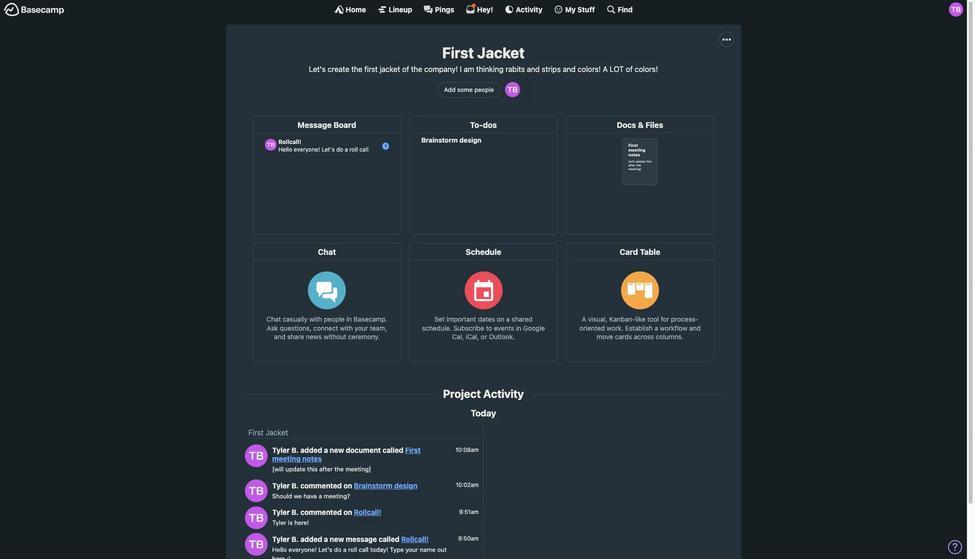 Task type: vqa. For each thing, say whether or not it's contained in the screenshot.
First meeting notes
yes



Task type: describe. For each thing, give the bounding box(es) containing it.
home
[[346, 5, 366, 14]]

tyler black image inside main element
[[949, 2, 964, 17]]

first for first jacket let's create the first jacket of the company! i am thinking rabits and strips and colors! a lot of colors!
[[443, 44, 474, 62]]

1 vertical spatial activity
[[484, 387, 524, 401]]

:)
[[287, 555, 291, 559]]

find
[[618, 5, 633, 14]]

2 vertical spatial tyler black image
[[245, 533, 268, 556]]

first for first meeting notes
[[405, 446, 421, 455]]

9:50am
[[458, 535, 479, 542]]

first for first jacket
[[249, 429, 264, 437]]

the for [will
[[335, 466, 344, 473]]

let's for first
[[309, 65, 326, 74]]

called for document
[[383, 446, 404, 455]]

1 colors! from the left
[[578, 65, 601, 74]]

10:02am
[[456, 482, 479, 489]]

notes
[[302, 455, 322, 463]]

should we have a meeting?
[[272, 492, 350, 500]]

a for tyler b. added a new document called
[[324, 446, 328, 455]]

everyone!
[[289, 546, 317, 554]]

is
[[288, 519, 293, 527]]

tyler b. added a new document called
[[272, 446, 405, 455]]

[will update this after the meeting]
[[272, 466, 371, 473]]

create
[[328, 65, 350, 74]]

hey!
[[477, 5, 493, 14]]

new for message
[[330, 535, 344, 544]]

roll
[[348, 546, 357, 554]]

2 and from the left
[[563, 65, 576, 74]]

b. for tyler b. commented on rollcall!
[[292, 508, 299, 517]]

strips
[[542, 65, 561, 74]]

jacket for first jacket let's create the first jacket of the company! i am thinking rabits and strips and colors! a lot of colors!
[[477, 44, 525, 62]]

lot
[[610, 65, 624, 74]]

some
[[457, 86, 473, 93]]

tyler b. added a new message called rollcall!
[[272, 535, 429, 544]]

my stuff
[[566, 5, 595, 14]]

hey! button
[[466, 3, 493, 14]]

first
[[365, 65, 378, 74]]

design
[[394, 482, 418, 490]]

1 horizontal spatial rollcall!
[[401, 535, 429, 544]]

meeting
[[272, 455, 301, 463]]

jacket for first jacket
[[266, 429, 288, 437]]

people
[[475, 86, 494, 93]]

company!
[[424, 65, 458, 74]]

first jacket let's create the first jacket of the company! i am thinking rabits and strips and colors! a lot of colors!
[[309, 44, 658, 74]]

add some people link
[[438, 82, 501, 97]]

stuff
[[578, 5, 595, 14]]

name
[[420, 546, 436, 554]]

brainstorm design link
[[354, 482, 418, 490]]

add
[[444, 86, 456, 93]]

have
[[304, 492, 317, 500]]

a
[[603, 65, 608, 74]]

let's for hello
[[319, 546, 333, 554]]

main element
[[0, 0, 967, 18]]

lineup link
[[378, 5, 412, 14]]

9:50am element
[[458, 535, 479, 542]]

out
[[438, 546, 447, 554]]

do
[[334, 546, 342, 554]]

the for first
[[352, 65, 363, 74]]

2 of from the left
[[626, 65, 633, 74]]

0 vertical spatial rollcall!
[[354, 508, 382, 517]]

type
[[390, 546, 404, 554]]

first jacket link
[[249, 429, 288, 437]]

added for message
[[301, 535, 322, 544]]

tyler for tyler b. added a new document called
[[272, 446, 290, 455]]

project activity
[[443, 387, 524, 401]]

10:08am element
[[456, 446, 479, 454]]

brainstorm
[[354, 482, 393, 490]]

first jacket
[[249, 429, 288, 437]]

2 horizontal spatial the
[[411, 65, 422, 74]]

tyler for tyler b. added a new message called rollcall!
[[272, 535, 290, 544]]

1 vertical spatial tyler black image
[[505, 82, 520, 97]]

should
[[272, 492, 292, 500]]

tyler for tyler is here!
[[272, 519, 286, 527]]

9:51am element
[[459, 509, 479, 516]]

switch accounts image
[[4, 2, 64, 17]]

activity link
[[505, 5, 543, 14]]

1 and from the left
[[527, 65, 540, 74]]



Task type: locate. For each thing, give the bounding box(es) containing it.
first meeting notes
[[272, 446, 421, 463]]

update
[[286, 466, 306, 473]]

of
[[402, 65, 409, 74], [626, 65, 633, 74]]

1 of from the left
[[402, 65, 409, 74]]

0 vertical spatial rollcall! link
[[354, 508, 382, 517]]

2 new from the top
[[330, 535, 344, 544]]

activity up today
[[484, 387, 524, 401]]

rollcall! link
[[354, 508, 382, 517], [401, 535, 429, 544]]

tyler black image left should
[[245, 480, 268, 503]]

rabits
[[506, 65, 525, 74]]

b. up update in the bottom left of the page
[[292, 446, 299, 455]]

colors! right lot
[[635, 65, 658, 74]]

1 commented from the top
[[301, 482, 342, 490]]

0 horizontal spatial of
[[402, 65, 409, 74]]

9:51am
[[459, 509, 479, 516]]

2 colors! from the left
[[635, 65, 658, 74]]

called for message
[[379, 535, 400, 544]]

jacket up thinking
[[477, 44, 525, 62]]

am
[[464, 65, 474, 74]]

new for document
[[330, 446, 344, 455]]

after
[[320, 466, 333, 473]]

1 tyler from the top
[[272, 446, 290, 455]]

tyler black image left [will
[[245, 444, 268, 467]]

the left first
[[352, 65, 363, 74]]

0 vertical spatial on
[[344, 482, 352, 490]]

2 commented from the top
[[301, 508, 342, 517]]

activity inside main element
[[516, 5, 543, 14]]

let's left do
[[319, 546, 333, 554]]

0 horizontal spatial rollcall!
[[354, 508, 382, 517]]

home link
[[334, 5, 366, 14]]

a down "tyler b. commented on rollcall!"
[[324, 535, 328, 544]]

b. up we
[[292, 482, 299, 490]]

b. up everyone!
[[292, 535, 299, 544]]

activity
[[516, 5, 543, 14], [484, 387, 524, 401]]

called
[[383, 446, 404, 455], [379, 535, 400, 544]]

called up the type
[[379, 535, 400, 544]]

3 b. from the top
[[292, 508, 299, 517]]

2 added from the top
[[301, 535, 322, 544]]

commented down should we have a meeting?
[[301, 508, 342, 517]]

my stuff button
[[554, 5, 595, 14]]

jacket inside first jacket let's create the first jacket of the company! i am thinking rabits and strips and colors! a lot of colors!
[[477, 44, 525, 62]]

tyler b. commented on rollcall!
[[272, 508, 382, 517]]

0 horizontal spatial jacket
[[266, 429, 288, 437]]

today!
[[370, 546, 388, 554]]

the right after
[[335, 466, 344, 473]]

pings
[[435, 5, 455, 14]]

my
[[566, 5, 576, 14]]

1 horizontal spatial rollcall! link
[[401, 535, 429, 544]]

first
[[443, 44, 474, 62], [249, 429, 264, 437], [405, 446, 421, 455]]

1 vertical spatial let's
[[319, 546, 333, 554]]

here
[[272, 555, 285, 559]]

0 vertical spatial jacket
[[477, 44, 525, 62]]

tyler for tyler b. commented on brainstorm design
[[272, 482, 290, 490]]

b. for tyler b. added a new document called
[[292, 446, 299, 455]]

tyler up the "is"
[[272, 508, 290, 517]]

add some people
[[444, 86, 494, 93]]

0 vertical spatial new
[[330, 446, 344, 455]]

tyler is here!
[[272, 519, 309, 527]]

1 vertical spatial on
[[344, 508, 352, 517]]

b.
[[292, 446, 299, 455], [292, 482, 299, 490], [292, 508, 299, 517], [292, 535, 299, 544]]

1 tyler black image from the top
[[245, 444, 268, 467]]

and right the strips
[[563, 65, 576, 74]]

let's inside first jacket let's create the first jacket of the company! i am thinking rabits and strips and colors! a lot of colors!
[[309, 65, 326, 74]]

colors!
[[578, 65, 601, 74], [635, 65, 658, 74]]

1 b. from the top
[[292, 446, 299, 455]]

call
[[359, 546, 369, 554]]

rollcall! link down brainstorm
[[354, 508, 382, 517]]

jacket up meeting
[[266, 429, 288, 437]]

jacket
[[477, 44, 525, 62], [266, 429, 288, 437]]

1 vertical spatial new
[[330, 535, 344, 544]]

1 vertical spatial rollcall! link
[[401, 535, 429, 544]]

on for brainstorm
[[344, 482, 352, 490]]

today
[[471, 408, 496, 418]]

3 tyler from the top
[[272, 508, 290, 517]]

tyler up [will
[[272, 446, 290, 455]]

1 vertical spatial commented
[[301, 508, 342, 517]]

added for document
[[301, 446, 322, 455]]

of right lot
[[626, 65, 633, 74]]

message
[[346, 535, 377, 544]]

2 horizontal spatial tyler black image
[[949, 2, 964, 17]]

new up do
[[330, 535, 344, 544]]

1 vertical spatial tyler black image
[[245, 480, 268, 503]]

2 b. from the top
[[292, 482, 299, 490]]

0 horizontal spatial the
[[335, 466, 344, 473]]

called right document
[[383, 446, 404, 455]]

0 vertical spatial let's
[[309, 65, 326, 74]]

b. for tyler b. added a new message called rollcall!
[[292, 535, 299, 544]]

tyler
[[272, 446, 290, 455], [272, 482, 290, 490], [272, 508, 290, 517], [272, 519, 286, 527], [272, 535, 290, 544]]

colors! left a
[[578, 65, 601, 74]]

1 horizontal spatial the
[[352, 65, 363, 74]]

this
[[307, 466, 318, 473]]

2 vertical spatial tyler black image
[[245, 507, 268, 529]]

b. up the tyler is here!
[[292, 508, 299, 517]]

find button
[[607, 5, 633, 14]]

let's left create at the top of the page
[[309, 65, 326, 74]]

1 vertical spatial rollcall!
[[401, 535, 429, 544]]

tyler black image for tyler b. commented on brainstorm design
[[245, 480, 268, 503]]

thinking
[[476, 65, 504, 74]]

added
[[301, 446, 322, 455], [301, 535, 322, 544]]

let's
[[309, 65, 326, 74], [319, 546, 333, 554]]

rollcall!
[[354, 508, 382, 517], [401, 535, 429, 544]]

1 horizontal spatial jacket
[[477, 44, 525, 62]]

1 added from the top
[[301, 446, 322, 455]]

2 tyler black image from the top
[[245, 480, 268, 503]]

2 vertical spatial first
[[405, 446, 421, 455]]

tyler b. commented on brainstorm design
[[272, 482, 418, 490]]

commented up should we have a meeting?
[[301, 482, 342, 490]]

b. for tyler b. commented on brainstorm design
[[292, 482, 299, 490]]

your
[[406, 546, 418, 554]]

tyler black image
[[245, 444, 268, 467], [245, 480, 268, 503], [245, 507, 268, 529]]

1 horizontal spatial and
[[563, 65, 576, 74]]

2 on from the top
[[344, 508, 352, 517]]

0 vertical spatial called
[[383, 446, 404, 455]]

1 new from the top
[[330, 446, 344, 455]]

jacket
[[380, 65, 400, 74]]

here!
[[295, 519, 309, 527]]

rollcall! up your on the left of page
[[401, 535, 429, 544]]

1 horizontal spatial of
[[626, 65, 633, 74]]

[will
[[272, 466, 284, 473]]

tyler black image left the "is"
[[245, 507, 268, 529]]

1 vertical spatial added
[[301, 535, 322, 544]]

tyler up should
[[272, 482, 290, 490]]

0 horizontal spatial and
[[527, 65, 540, 74]]

0 vertical spatial tyler black image
[[949, 2, 964, 17]]

0 vertical spatial commented
[[301, 482, 342, 490]]

new
[[330, 446, 344, 455], [330, 535, 344, 544]]

1 vertical spatial jacket
[[266, 429, 288, 437]]

let's inside hello everyone! let's do a roll call today! type your name out here :)
[[319, 546, 333, 554]]

project
[[443, 387, 481, 401]]

10:02am element
[[456, 482, 479, 489]]

a right do
[[343, 546, 347, 554]]

0 horizontal spatial tyler black image
[[245, 533, 268, 556]]

5 tyler from the top
[[272, 535, 290, 544]]

4 b. from the top
[[292, 535, 299, 544]]

tyler black image for tyler b. commented on rollcall!
[[245, 507, 268, 529]]

the left company!
[[411, 65, 422, 74]]

hello everyone! let's do a roll call today! type your name out here :)
[[272, 546, 447, 559]]

added up everyone!
[[301, 535, 322, 544]]

hello
[[272, 546, 287, 554]]

rollcall! link for tyler b. added a new message called
[[401, 535, 429, 544]]

activity left my
[[516, 5, 543, 14]]

2 horizontal spatial first
[[443, 44, 474, 62]]

first inside 'first meeting notes'
[[405, 446, 421, 455]]

document
[[346, 446, 381, 455]]

first inside first jacket let's create the first jacket of the company! i am thinking rabits and strips and colors! a lot of colors!
[[443, 44, 474, 62]]

0 vertical spatial activity
[[516, 5, 543, 14]]

and
[[527, 65, 540, 74], [563, 65, 576, 74]]

1 vertical spatial first
[[249, 429, 264, 437]]

10:08am
[[456, 446, 479, 454]]

1 on from the top
[[344, 482, 352, 490]]

0 vertical spatial first
[[443, 44, 474, 62]]

of right jacket
[[402, 65, 409, 74]]

a
[[324, 446, 328, 455], [319, 492, 322, 500], [324, 535, 328, 544], [343, 546, 347, 554]]

i
[[460, 65, 462, 74]]

rollcall! link for tyler b. commented on
[[354, 508, 382, 517]]

lineup
[[389, 5, 412, 14]]

1 horizontal spatial tyler black image
[[505, 82, 520, 97]]

on down meeting?
[[344, 508, 352, 517]]

on up meeting?
[[344, 482, 352, 490]]

new up after
[[330, 446, 344, 455]]

rollcall! down brainstorm
[[354, 508, 382, 517]]

0 horizontal spatial first
[[249, 429, 264, 437]]

a for tyler b. added a new message called rollcall!
[[324, 535, 328, 544]]

0 vertical spatial added
[[301, 446, 322, 455]]

tyler for tyler b. commented on rollcall!
[[272, 508, 290, 517]]

commented
[[301, 482, 342, 490], [301, 508, 342, 517]]

a right notes
[[324, 446, 328, 455]]

on for rollcall!
[[344, 508, 352, 517]]

0 horizontal spatial rollcall! link
[[354, 508, 382, 517]]

2 tyler from the top
[[272, 482, 290, 490]]

4 tyler from the top
[[272, 519, 286, 527]]

and left the strips
[[527, 65, 540, 74]]

a right have
[[319, 492, 322, 500]]

first meeting notes link
[[272, 446, 421, 463]]

pings button
[[424, 5, 455, 14]]

added up 'this'
[[301, 446, 322, 455]]

tyler up hello
[[272, 535, 290, 544]]

meeting]
[[346, 466, 371, 473]]

3 tyler black image from the top
[[245, 507, 268, 529]]

1 horizontal spatial first
[[405, 446, 421, 455]]

tyler left the "is"
[[272, 519, 286, 527]]

on
[[344, 482, 352, 490], [344, 508, 352, 517]]

1 horizontal spatial colors!
[[635, 65, 658, 74]]

commented for brainstorm design
[[301, 482, 342, 490]]

commented for rollcall!
[[301, 508, 342, 517]]

tyler black image
[[949, 2, 964, 17], [505, 82, 520, 97], [245, 533, 268, 556]]

rollcall! link up your on the left of page
[[401, 535, 429, 544]]

1 vertical spatial called
[[379, 535, 400, 544]]

a inside hello everyone! let's do a roll call today! type your name out here :)
[[343, 546, 347, 554]]

we
[[294, 492, 302, 500]]

a for should we have a meeting?
[[319, 492, 322, 500]]

the
[[352, 65, 363, 74], [411, 65, 422, 74], [335, 466, 344, 473]]

meeting?
[[324, 492, 350, 500]]

0 horizontal spatial colors!
[[578, 65, 601, 74]]

0 vertical spatial tyler black image
[[245, 444, 268, 467]]



